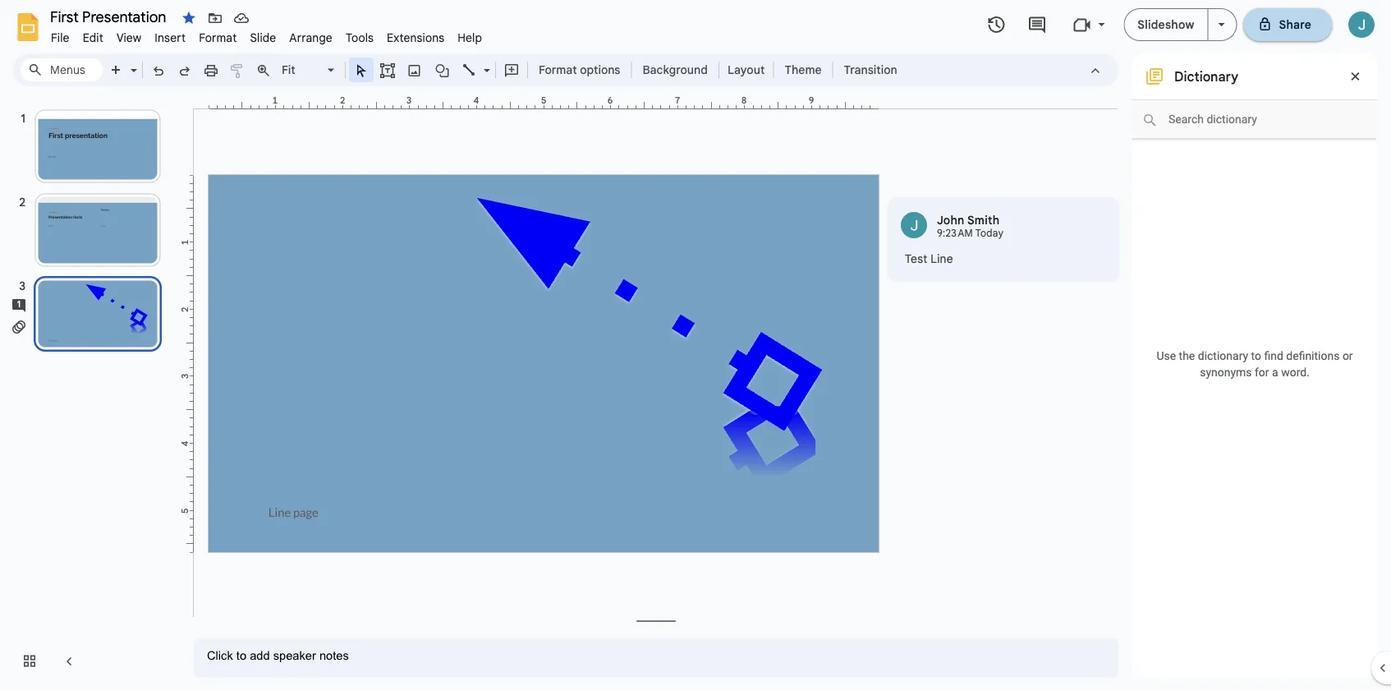 Task type: locate. For each thing, give the bounding box(es) containing it.
navigation
[[0, 93, 181, 691]]

menu bar
[[44, 21, 489, 48]]

word.
[[1282, 365, 1311, 379]]

menu bar containing file
[[44, 21, 489, 48]]

use the dictionary to find definitions or synonyms for a word.
[[1157, 349, 1354, 379]]

a
[[1273, 365, 1279, 379]]

file
[[51, 30, 70, 45]]

tools
[[346, 30, 374, 45]]

for
[[1256, 365, 1270, 379]]

format menu item
[[192, 28, 244, 47]]

file menu item
[[44, 28, 76, 47]]

format left options
[[539, 62, 577, 77]]

john smith image
[[901, 212, 928, 238]]

list
[[888, 197, 1120, 282]]

arrange menu item
[[283, 28, 339, 47]]

format
[[199, 30, 237, 45], [539, 62, 577, 77]]

line
[[931, 251, 954, 266]]

menu bar inside menu bar banner
[[44, 21, 489, 48]]

slide menu item
[[244, 28, 283, 47]]

1 horizontal spatial format
[[539, 62, 577, 77]]

list containing john smith
[[888, 197, 1120, 282]]

0 vertical spatial format
[[199, 30, 237, 45]]

john smith 9:23 am today
[[938, 213, 1004, 240]]

synonyms
[[1201, 365, 1253, 379]]

format for format
[[199, 30, 237, 45]]

definitions
[[1287, 349, 1341, 362]]

Menus field
[[21, 58, 103, 81]]

insert
[[155, 30, 186, 45]]

menu bar banner
[[0, 0, 1392, 691]]

background
[[643, 62, 708, 77]]

edit menu item
[[76, 28, 110, 47]]

extensions menu item
[[381, 28, 451, 47]]

insert image image
[[406, 58, 424, 81]]

1 vertical spatial format
[[539, 62, 577, 77]]

find
[[1265, 349, 1284, 362]]

edit
[[83, 30, 103, 45]]

theme button
[[778, 58, 830, 82]]

slideshow button
[[1124, 8, 1209, 41]]

smith
[[968, 213, 1000, 227]]

Rename text field
[[44, 7, 176, 26]]

dictionary application
[[0, 0, 1392, 691]]

format for format options
[[539, 62, 577, 77]]

view
[[117, 30, 142, 45]]

9:23 am
[[938, 227, 974, 240]]

extensions
[[387, 30, 445, 45]]

john
[[938, 213, 965, 227]]

format inside button
[[539, 62, 577, 77]]

tools menu item
[[339, 28, 381, 47]]

Zoom text field
[[279, 58, 325, 81]]

start slideshow (⌘+enter) image
[[1219, 23, 1226, 26]]

format down star option
[[199, 30, 237, 45]]

options
[[580, 62, 621, 77]]

format inside menu item
[[199, 30, 237, 45]]

0 horizontal spatial format
[[199, 30, 237, 45]]



Task type: vqa. For each thing, say whether or not it's contained in the screenshot.
menu bar
yes



Task type: describe. For each thing, give the bounding box(es) containing it.
shape image
[[433, 58, 452, 81]]

transition
[[844, 62, 898, 77]]

share button
[[1245, 8, 1333, 41]]

view menu item
[[110, 28, 148, 47]]

layout
[[728, 62, 765, 77]]

dictionary section
[[1132, 53, 1379, 678]]

format options button
[[532, 58, 628, 82]]

transition button
[[837, 58, 905, 82]]

today
[[976, 227, 1004, 240]]

list inside the dictionary application
[[888, 197, 1120, 282]]

slideshow
[[1138, 17, 1195, 32]]

the
[[1180, 349, 1196, 362]]

format options
[[539, 62, 621, 77]]

dictionary
[[1175, 68, 1239, 85]]

Zoom field
[[277, 58, 342, 82]]

dictionary
[[1199, 349, 1249, 362]]

to
[[1252, 349, 1262, 362]]

share
[[1280, 17, 1312, 32]]

help
[[458, 30, 482, 45]]

test line
[[906, 251, 954, 266]]

navigation inside the dictionary application
[[0, 93, 181, 691]]

slide
[[250, 30, 276, 45]]

arrange
[[290, 30, 333, 45]]

help menu item
[[451, 28, 489, 47]]

main toolbar
[[102, 58, 906, 82]]

Search dictionary text field
[[1132, 100, 1377, 139]]

dictionary heading
[[1175, 67, 1239, 86]]

insert menu item
[[148, 28, 192, 47]]

Star checkbox
[[177, 7, 201, 30]]

new slide with layout image
[[127, 59, 137, 65]]

use
[[1157, 349, 1177, 362]]

theme
[[785, 62, 822, 77]]

test
[[906, 251, 928, 266]]

or
[[1343, 349, 1354, 362]]

layout button
[[723, 58, 770, 82]]

background button
[[636, 58, 716, 82]]



